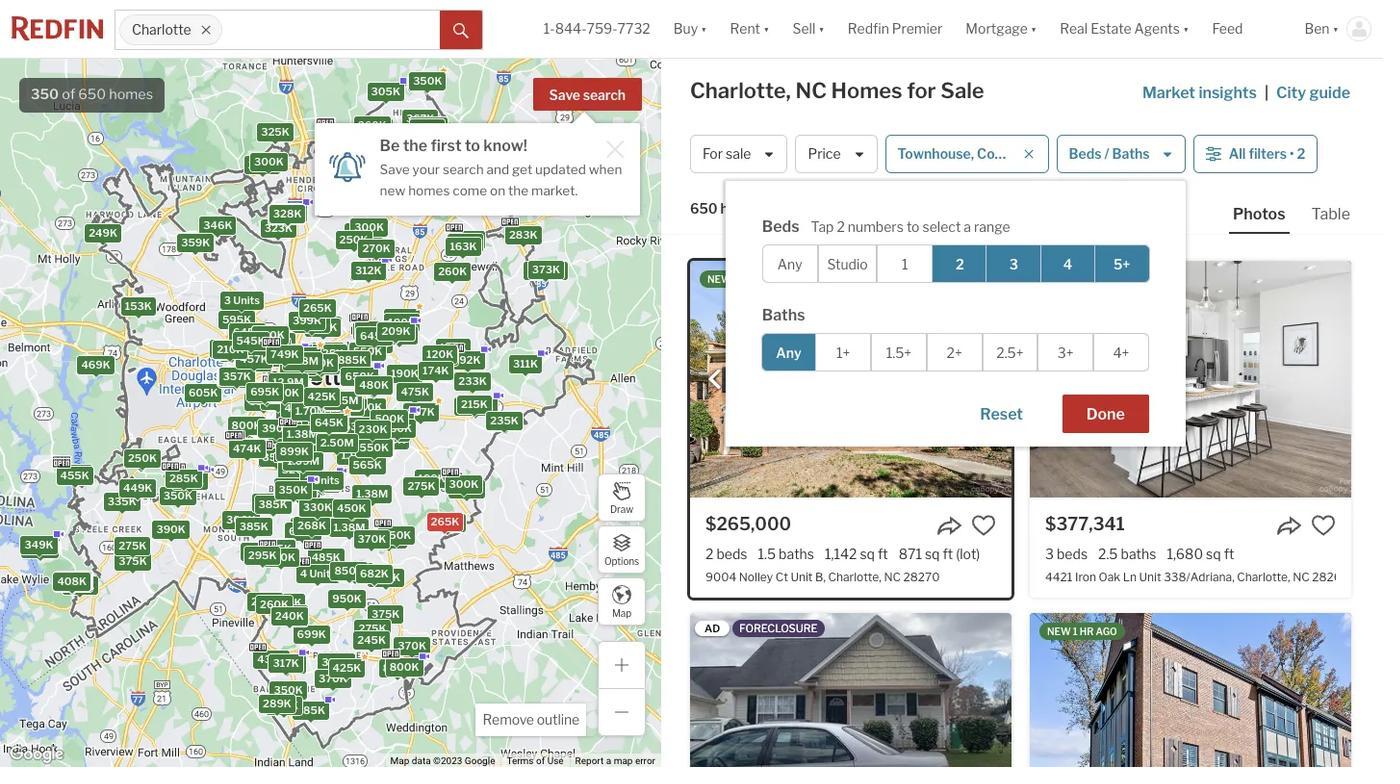 Task type: describe. For each thing, give the bounding box(es) containing it.
0 vertical spatial 289k
[[358, 121, 387, 134]]

350k up 682k
[[382, 529, 411, 542]]

ft for $377,341
[[1224, 546, 1235, 562]]

0 vertical spatial 190k
[[388, 311, 415, 324]]

820k
[[279, 405, 308, 418]]

1 vertical spatial 355k
[[283, 484, 312, 498]]

275k down 335k in the bottom left of the page
[[118, 539, 146, 553]]

search inside button
[[583, 87, 626, 103]]

675k
[[288, 525, 317, 538]]

price
[[808, 146, 841, 162]]

updated
[[535, 162, 586, 177]]

agents
[[1135, 21, 1180, 37]]

0 vertical spatial 245k
[[275, 608, 304, 621]]

to for select
[[907, 219, 920, 235]]

1 vertical spatial 360k
[[262, 542, 292, 555]]

1.5+ radio
[[872, 333, 927, 372]]

ln
[[1123, 570, 1137, 585]]

table
[[1312, 205, 1351, 223]]

28269
[[1313, 570, 1350, 585]]

beds for $377,341
[[1057, 546, 1088, 562]]

205k
[[381, 325, 410, 338]]

Any radio
[[761, 333, 817, 372]]

0 horizontal spatial 367k
[[181, 235, 209, 249]]

2 checkbox
[[932, 245, 988, 283]]

1 horizontal spatial 367k
[[406, 111, 434, 125]]

2 vertical spatial 260k
[[260, 598, 288, 612]]

280k
[[272, 596, 301, 609]]

any for studio
[[778, 256, 803, 272]]

0 vertical spatial 330k
[[333, 167, 363, 180]]

275k down 950k
[[358, 622, 386, 636]]

0 horizontal spatial 357k
[[58, 575, 86, 589]]

1 vertical spatial 485k
[[311, 551, 340, 565]]

956k
[[328, 398, 357, 411]]

1 horizontal spatial 442k
[[123, 481, 152, 494]]

455k
[[60, 469, 89, 483]]

300k up 885k
[[360, 335, 390, 349]]

buy ▾
[[674, 21, 707, 37]]

3 checkbox
[[986, 245, 1042, 283]]

0 horizontal spatial 685k
[[291, 351, 320, 365]]

0 vertical spatial 730k
[[256, 328, 284, 342]]

725k down 12.9m
[[288, 396, 316, 410]]

1 horizontal spatial 645k
[[314, 416, 343, 429]]

b,
[[816, 570, 826, 585]]

559k
[[381, 415, 410, 428]]

3 up 595k
[[224, 294, 231, 308]]

2 vertical spatial 442k
[[59, 574, 88, 588]]

319k
[[273, 207, 300, 220]]

redfin premier button
[[837, 0, 955, 58]]

sale
[[941, 78, 985, 103]]

1 vertical spatial 770k
[[374, 532, 402, 546]]

650k up 950k
[[340, 566, 370, 579]]

reset
[[981, 405, 1023, 424]]

map for map
[[612, 607, 632, 619]]

ago for new 1 hr ago
[[1096, 626, 1118, 637]]

2 vertical spatial 295k
[[66, 578, 94, 592]]

the inside save your search and get updated when new homes come on the market.
[[508, 183, 529, 198]]

baths inside dialog
[[762, 306, 806, 324]]

1 horizontal spatial 405k
[[414, 119, 443, 133]]

1 vertical spatial 2 units
[[306, 409, 341, 423]]

1 vertical spatial 270k
[[362, 241, 390, 255]]

baths inside button
[[1113, 146, 1150, 162]]

any for 1+
[[776, 344, 802, 361]]

465k
[[353, 400, 382, 414]]

all filters • 2 button
[[1194, 135, 1318, 173]]

▾ for mortgage ▾
[[1031, 21, 1037, 37]]

redfin
[[848, 21, 890, 37]]

283k
[[509, 228, 537, 242]]

428k
[[59, 574, 88, 588]]

300k down 313k
[[294, 520, 324, 534]]

real estate agents ▾ button
[[1049, 0, 1201, 58]]

(lot)
[[956, 546, 981, 562]]

report
[[575, 756, 604, 767]]

1 horizontal spatial 415k
[[333, 181, 360, 194]]

300k left 675k
[[226, 513, 255, 527]]

575k
[[361, 440, 389, 454]]

ben
[[1305, 21, 1330, 37]]

1,142 sq ft
[[825, 546, 888, 562]]

650 homes
[[690, 201, 764, 217]]

mortgage ▾ button
[[966, 0, 1037, 58]]

map region
[[0, 0, 772, 767]]

$265,000
[[706, 514, 792, 534]]

0 vertical spatial 270k
[[360, 121, 388, 134]]

1 vertical spatial 425k
[[332, 661, 361, 675]]

studio
[[828, 256, 868, 272]]

feed button
[[1201, 0, 1294, 58]]

391k
[[415, 186, 442, 199]]

350k down 762k at the left top
[[311, 345, 340, 358]]

349k
[[24, 538, 53, 552]]

1 horizontal spatial charlotte,
[[829, 570, 882, 585]]

396k
[[325, 128, 354, 142]]

462k
[[356, 324, 385, 337]]

9004 nolley ct unit b, charlotte, nc 28270
[[706, 570, 940, 585]]

0 horizontal spatial charlotte,
[[690, 78, 791, 103]]

rent ▾ button
[[719, 0, 781, 58]]

350k down 240k
[[273, 684, 303, 697]]

2 vertical spatial 250k
[[128, 452, 156, 466]]

0 vertical spatial 480k
[[359, 379, 388, 392]]

0 horizontal spatial 249k
[[88, 227, 117, 240]]

1 vertical spatial 499k
[[274, 385, 303, 398]]

457k
[[240, 353, 268, 366]]

350k down 285k
[[163, 489, 192, 502]]

to for know!
[[465, 137, 480, 155]]

2 inside button
[[1297, 146, 1306, 162]]

remove townhouse, condo image
[[1023, 148, 1035, 160]]

for
[[907, 78, 937, 103]]

0 vertical spatial 2 units
[[285, 355, 320, 369]]

0 vertical spatial 420k
[[264, 451, 293, 465]]

1 vertical spatial 795k
[[329, 395, 357, 409]]

baths for $377,341
[[1121, 546, 1157, 562]]

174k
[[422, 364, 449, 377]]

287k
[[176, 473, 204, 487]]

2 vertical spatial 2 units
[[304, 474, 339, 488]]

300k up 324k
[[254, 155, 283, 169]]

get
[[512, 162, 533, 177]]

remove outline button
[[476, 704, 586, 737]]

162k
[[427, 350, 454, 363]]

950k
[[332, 592, 361, 605]]

Any checkbox
[[762, 245, 818, 283]]

624k
[[235, 421, 264, 434]]

0 vertical spatial 449k
[[359, 379, 388, 393]]

3 down 233k
[[458, 400, 465, 413]]

0 vertical spatial 295k
[[248, 158, 276, 171]]

350k right 305k
[[413, 74, 442, 88]]

2 vertical spatial 530k
[[343, 420, 372, 434]]

0 horizontal spatial a
[[606, 756, 612, 767]]

0 horizontal spatial 560k
[[272, 428, 302, 441]]

0 horizontal spatial 375k
[[118, 554, 147, 568]]

1 horizontal spatial 409k
[[325, 128, 354, 142]]

0 vertical spatial 309k
[[359, 337, 388, 350]]

$377,341
[[1046, 514, 1125, 534]]

1 vertical spatial 325k
[[321, 397, 350, 410]]

279k
[[442, 184, 470, 198]]

market.
[[532, 183, 578, 198]]

draw button
[[598, 474, 646, 522]]

1.70m
[[295, 404, 326, 418]]

mortgage ▾ button
[[955, 0, 1049, 58]]

334k
[[354, 265, 382, 278]]

1 horizontal spatial 245k
[[357, 633, 386, 647]]

4 for 4
[[1064, 256, 1073, 272]]

ft for $265,000
[[878, 546, 888, 562]]

favorite button checkbox for $265,000
[[972, 513, 997, 538]]

0 vertical spatial 1.38m
[[286, 428, 318, 441]]

homes
[[831, 78, 903, 103]]

real estate agents ▾ link
[[1060, 0, 1190, 58]]

new for new 16 mins ago
[[708, 273, 732, 285]]

ad region
[[690, 613, 1012, 767]]

5+
[[1114, 256, 1131, 272]]

650k up 630k
[[248, 395, 278, 408]]

favorite button image
[[1311, 513, 1337, 538]]

real
[[1060, 21, 1088, 37]]

715k
[[236, 421, 262, 434]]

1 vertical spatial 165k
[[439, 341, 467, 354]]

▾ for sell ▾
[[819, 21, 825, 37]]

2 321k from the top
[[273, 207, 300, 221]]

1 vertical spatial 685k
[[330, 400, 359, 413]]

1 vertical spatial option group
[[761, 333, 1149, 372]]

717k
[[237, 421, 263, 434]]

1,680
[[1167, 546, 1204, 562]]

•
[[1290, 146, 1295, 162]]

use
[[548, 756, 564, 767]]

2 sq from the left
[[925, 546, 940, 562]]

of for 350
[[62, 86, 75, 103]]

2 vertical spatial 315k
[[308, 475, 335, 488]]

save for save search
[[549, 87, 581, 103]]

1+ radio
[[816, 333, 872, 372]]

report a map error link
[[575, 756, 656, 767]]

for sale button
[[690, 135, 788, 173]]

0 vertical spatial 345k
[[262, 451, 290, 465]]

0 horizontal spatial 415k
[[61, 467, 88, 480]]

1 vertical spatial 530k
[[287, 349, 316, 363]]

2 horizontal spatial 340k
[[353, 264, 383, 278]]

2.20m
[[312, 400, 346, 414]]

market insights | city guide
[[1143, 84, 1351, 102]]

1 vertical spatial 295k
[[248, 549, 276, 562]]

0 vertical spatial 225k
[[263, 542, 291, 556]]

0 vertical spatial 357k
[[222, 370, 251, 383]]

favorite button checkbox for $377,341
[[1311, 513, 1337, 538]]

1 vertical spatial 406k
[[58, 576, 88, 590]]

sell ▾
[[793, 21, 825, 37]]

be
[[380, 137, 400, 155]]

275k left new on the left top of page
[[340, 184, 368, 197]]

2 unit from the left
[[1140, 570, 1162, 585]]

0 horizontal spatial 499k
[[238, 356, 268, 369]]

1 horizontal spatial 565k
[[352, 458, 382, 471]]

terms of use link
[[507, 756, 564, 767]]

mortgage ▾
[[966, 21, 1037, 37]]

insights
[[1199, 84, 1257, 102]]

871 sq ft (lot)
[[899, 546, 981, 562]]

4421
[[1046, 570, 1073, 585]]

0 vertical spatial 3 units
[[224, 294, 259, 308]]

2 vertical spatial 359k
[[26, 540, 55, 554]]

871
[[899, 546, 922, 562]]

1,680 sq ft
[[1167, 546, 1235, 562]]

725k up the 659k
[[289, 350, 317, 363]]

2 horizontal spatial 260k
[[438, 265, 467, 278]]

data
[[412, 756, 431, 767]]

1 vertical spatial 605k
[[188, 386, 218, 399]]

3 inside 'checkbox'
[[1010, 256, 1019, 272]]

1 horizontal spatial 381k
[[413, 121, 440, 134]]

for sale
[[703, 146, 751, 162]]

townhouse,
[[898, 146, 975, 162]]

buy ▾ button
[[674, 0, 707, 58]]

436k
[[332, 181, 361, 194]]

650k up 820k
[[270, 386, 299, 400]]

2+ radio
[[927, 333, 983, 372]]

2 vertical spatial homes
[[721, 201, 764, 217]]

0 vertical spatial 605k
[[308, 319, 337, 333]]

1 horizontal spatial 250k
[[339, 233, 368, 247]]

draw
[[610, 503, 634, 515]]

outline
[[537, 712, 580, 728]]

2 horizontal spatial 645k
[[360, 330, 389, 343]]

photo of 4421 iron oak ln unit 338/adriana, charlotte, nc 28269 image
[[1030, 261, 1352, 498]]

1 vertical spatial 3 units
[[458, 400, 493, 413]]

311k
[[513, 357, 538, 371]]

0 vertical spatial 355k
[[306, 358, 335, 371]]

1 vertical spatial 290k
[[352, 446, 381, 459]]

2 horizontal spatial charlotte,
[[1238, 570, 1291, 585]]

1 vertical spatial 730k
[[270, 385, 299, 399]]

1 horizontal spatial nc
[[884, 570, 901, 585]]

300k right 199k
[[449, 478, 478, 491]]

758k
[[308, 321, 337, 334]]

725k up 589k in the top of the page
[[264, 338, 292, 352]]

650k down 559k
[[376, 434, 405, 447]]

475k
[[400, 385, 429, 399]]



Task type: vqa. For each thing, say whether or not it's contained in the screenshot.
YOUR
yes



Task type: locate. For each thing, give the bounding box(es) containing it.
map for map data ©2023 google
[[391, 756, 410, 767]]

2 ▾ from the left
[[764, 21, 770, 37]]

323k
[[264, 221, 292, 235]]

ago for new 16 mins ago
[[775, 273, 796, 285]]

▾ for rent ▾
[[764, 21, 770, 37]]

2 inside option
[[956, 256, 965, 272]]

1 vertical spatial the
[[508, 183, 529, 198]]

new for new 1 hr ago
[[1048, 626, 1071, 637]]

237k
[[407, 405, 435, 419]]

1.5 baths
[[758, 546, 815, 562]]

dialog containing beds
[[726, 181, 1186, 447]]

1 vertical spatial 225k
[[251, 596, 279, 609]]

1 horizontal spatial 375k
[[371, 607, 399, 621]]

beds / baths
[[1069, 146, 1150, 162]]

0 horizontal spatial 770k
[[256, 328, 284, 342]]

1 vertical spatial 309k
[[307, 475, 337, 488]]

1 vertical spatial 1
[[1073, 626, 1078, 637]]

2 horizontal spatial 442k
[[414, 186, 442, 199]]

1 beds from the left
[[717, 546, 748, 562]]

309k down 1.09m
[[307, 475, 337, 488]]

330k up 268k
[[303, 501, 332, 514]]

beds
[[717, 546, 748, 562], [1057, 546, 1088, 562]]

rent ▾ button
[[730, 0, 770, 58]]

map
[[614, 756, 633, 767]]

315k left new on the left top of page
[[340, 182, 367, 195]]

0 vertical spatial 340k
[[180, 235, 210, 249]]

3 ▾ from the left
[[819, 21, 825, 37]]

290k
[[339, 183, 368, 197], [352, 446, 381, 459], [269, 699, 298, 713]]

0 horizontal spatial 605k
[[188, 386, 218, 399]]

650 right 350
[[78, 86, 106, 103]]

0 horizontal spatial favorite button checkbox
[[972, 513, 997, 538]]

340k
[[180, 235, 210, 249], [353, 264, 383, 278], [307, 408, 336, 422]]

feed
[[1213, 21, 1244, 37]]

1.10m
[[341, 448, 371, 462]]

3 units up 595k
[[224, 294, 259, 308]]

1 horizontal spatial 359k
[[181, 236, 210, 249]]

0 vertical spatial 439k
[[293, 346, 322, 360]]

4 inside map region
[[300, 567, 307, 581]]

0 vertical spatial 405k
[[414, 119, 443, 133]]

2 horizontal spatial 359k
[[262, 451, 291, 464]]

1 horizontal spatial 3 units
[[458, 400, 493, 413]]

sq right 871
[[925, 546, 940, 562]]

1 vertical spatial 565k
[[352, 458, 382, 471]]

map button
[[598, 578, 646, 626]]

ft left (lot)
[[943, 546, 954, 562]]

1-
[[544, 21, 555, 37]]

homes inside save your search and get updated when new homes come on the market.
[[408, 183, 450, 198]]

375k down the 627k
[[371, 607, 399, 621]]

to right first
[[465, 137, 480, 155]]

409k left be
[[325, 128, 354, 142]]

2 vertical spatial 1.38m
[[333, 521, 365, 534]]

1-844-759-7732 link
[[544, 21, 651, 37]]

1 vertical spatial 409k
[[277, 480, 307, 494]]

440k
[[413, 186, 443, 199]]

mins for 42
[[1088, 273, 1114, 285]]

373k
[[532, 263, 560, 277]]

tap 2 numbers to select a range
[[811, 219, 1011, 235]]

725k down 762k at the left top
[[315, 347, 343, 360]]

sq up 338/adriana, on the right bottom
[[1207, 546, 1222, 562]]

of for terms
[[536, 756, 545, 767]]

645k down 180k
[[360, 330, 389, 343]]

770k up 749k
[[256, 328, 284, 342]]

1 vertical spatial 405k
[[284, 359, 313, 373]]

1 ft from the left
[[878, 546, 888, 562]]

0 horizontal spatial 359k
[[26, 540, 55, 554]]

sq for $377,341
[[1207, 546, 1222, 562]]

359k
[[181, 236, 210, 249], [262, 451, 291, 464], [26, 540, 55, 554]]

1 horizontal spatial map
[[612, 607, 632, 619]]

270k
[[360, 121, 388, 134], [362, 241, 390, 255]]

baths up ln
[[1121, 546, 1157, 562]]

1 down tap 2 numbers to select a range
[[902, 256, 909, 272]]

0 vertical spatial 399k
[[292, 314, 321, 327]]

1 left hr
[[1073, 626, 1078, 637]]

3
[[1010, 256, 1019, 272], [224, 294, 231, 308], [458, 400, 465, 413], [1046, 546, 1054, 562]]

2 baths from the left
[[1121, 546, 1157, 562]]

1 horizontal spatial favorite button checkbox
[[1311, 513, 1337, 538]]

mins right 16
[[747, 273, 773, 285]]

report a map error
[[575, 756, 656, 767]]

160k
[[223, 345, 250, 359]]

357k
[[222, 370, 251, 383], [58, 575, 86, 589]]

search inside save your search and get updated when new homes come on the market.
[[443, 162, 484, 177]]

0 horizontal spatial beds
[[717, 546, 748, 562]]

3 sq from the left
[[1207, 546, 1222, 562]]

1 vertical spatial to
[[907, 219, 920, 235]]

2 vertical spatial 289k
[[262, 697, 291, 711]]

1 vertical spatial beds
[[762, 218, 800, 236]]

favorite button image
[[972, 513, 997, 538]]

346k
[[203, 218, 232, 232]]

1 horizontal spatial 249k
[[442, 185, 471, 198]]

2 horizontal spatial 250k
[[384, 328, 413, 342]]

1 horizontal spatial 406k
[[430, 161, 459, 175]]

1 checkbox
[[877, 245, 933, 283]]

485k up 4 units
[[311, 551, 340, 565]]

1 vertical spatial 289k
[[244, 545, 272, 559]]

362k
[[57, 575, 86, 588]]

317k down 240k
[[272, 657, 299, 670]]

beds up 4421
[[1057, 546, 1088, 562]]

467k
[[359, 379, 388, 393]]

price button
[[796, 135, 878, 173]]

800k
[[231, 419, 261, 432], [233, 420, 263, 433], [389, 660, 419, 674], [383, 661, 412, 675]]

260k
[[357, 119, 386, 132], [438, 265, 467, 278], [260, 598, 288, 612]]

1 vertical spatial 699k
[[297, 628, 326, 641]]

499k up 342k
[[238, 356, 268, 369]]

▾ inside sell ▾ dropdown button
[[819, 21, 825, 37]]

208k
[[349, 226, 378, 239]]

1 686k from the top
[[340, 565, 370, 579]]

730k
[[256, 328, 284, 342], [270, 385, 299, 399]]

0 vertical spatial 415k
[[333, 181, 360, 194]]

4 ▾ from the left
[[1031, 21, 1037, 37]]

1 vertical spatial 249k
[[88, 227, 117, 240]]

0 horizontal spatial 330k
[[303, 501, 332, 514]]

4+ radio
[[1094, 333, 1149, 372]]

unit left b,
[[791, 570, 813, 585]]

sq
[[860, 546, 875, 562], [925, 546, 940, 562], [1207, 546, 1222, 562]]

163k
[[450, 240, 477, 254]]

409k
[[325, 128, 354, 142], [277, 480, 307, 494]]

be the first to know! dialog
[[314, 112, 640, 215]]

baths up "any" radio
[[762, 306, 806, 324]]

2 favorite button checkbox from the left
[[1311, 513, 1337, 538]]

all filters • 2
[[1229, 146, 1306, 162]]

new left "42"
[[1048, 273, 1071, 285]]

▾ right agents
[[1183, 21, 1190, 37]]

295k
[[248, 158, 276, 171], [248, 549, 276, 562], [66, 578, 94, 592]]

6 ▾ from the left
[[1333, 21, 1339, 37]]

317k up 323k
[[274, 207, 300, 221]]

1 vertical spatial 480k
[[382, 422, 412, 435]]

▾ inside buy ▾ dropdown button
[[701, 21, 707, 37]]

300k up 248k
[[354, 221, 384, 234]]

charlotte,
[[690, 78, 791, 103], [829, 570, 882, 585], [1238, 570, 1291, 585]]

new left 16
[[708, 273, 732, 285]]

645k up 160k
[[233, 326, 262, 339]]

1.38m down 1.10m
[[356, 488, 388, 501]]

2 ft from the left
[[943, 546, 954, 562]]

290k down 230k
[[352, 446, 381, 459]]

submit search image
[[453, 23, 469, 38]]

330k
[[333, 167, 363, 180], [303, 501, 332, 514]]

favorite button checkbox up 28269
[[1311, 513, 1337, 538]]

2 329k from the top
[[272, 207, 301, 221]]

1 horizontal spatial of
[[536, 756, 545, 767]]

4 inside "checkbox"
[[1064, 256, 1073, 272]]

290k down 240k
[[269, 699, 298, 713]]

5 ▾ from the left
[[1183, 21, 1190, 37]]

beds for $265,000
[[717, 546, 748, 562]]

next button image
[[977, 370, 997, 389]]

map left data
[[391, 756, 410, 767]]

4 for 4 units
[[300, 567, 307, 581]]

245k down 4 units
[[275, 608, 304, 621]]

325k
[[261, 125, 289, 139], [321, 397, 350, 410]]

330k up '436k'
[[333, 167, 363, 180]]

|
[[1265, 84, 1269, 102]]

209k
[[381, 324, 410, 338]]

932k
[[328, 394, 357, 408]]

16
[[734, 273, 745, 285]]

0 vertical spatial 780k
[[256, 328, 284, 342]]

1 vertical spatial 381k
[[222, 371, 249, 385]]

1 horizontal spatial beds
[[1057, 546, 1088, 562]]

28270
[[904, 570, 940, 585]]

0 vertical spatial 1.20m
[[313, 416, 345, 430]]

the down 413k
[[403, 137, 428, 155]]

2 vertical spatial 375k
[[371, 607, 399, 621]]

0 vertical spatial 499k
[[238, 356, 268, 369]]

1 vertical spatial 439k
[[257, 653, 286, 666]]

homes down the charlotte
[[109, 86, 153, 103]]

650 down for
[[690, 201, 718, 217]]

350k down 675k
[[266, 550, 295, 564]]

4 checkbox
[[1040, 245, 1096, 283]]

photo of 9004 nolley ct unit b, charlotte, nc 28270 image
[[690, 261, 1012, 498]]

unit
[[791, 570, 813, 585], [1140, 570, 1162, 585]]

312k
[[355, 264, 381, 278]]

1.48m
[[286, 354, 318, 368]]

save inside save your search and get updated when new homes come on the market.
[[380, 162, 410, 177]]

homes
[[109, 86, 153, 103], [408, 183, 450, 198], [721, 201, 764, 217]]

0 vertical spatial the
[[403, 137, 428, 155]]

ago for new 42 mins ago
[[1116, 273, 1137, 285]]

▾ inside mortgage ▾ dropdown button
[[1031, 21, 1037, 37]]

beds up any "checkbox"
[[762, 218, 800, 236]]

1 vertical spatial 780k
[[316, 394, 345, 407]]

0 vertical spatial 392k
[[415, 181, 444, 194]]

townhouse, condo
[[898, 146, 1019, 162]]

350k left 313k
[[278, 483, 308, 496]]

485k up 1.09m
[[297, 431, 326, 445]]

2 vertical spatial 340k
[[307, 408, 336, 422]]

numbers
[[848, 219, 904, 235]]

0 horizontal spatial search
[[443, 162, 484, 177]]

1 vertical spatial 392k
[[57, 575, 86, 588]]

0 horizontal spatial map
[[391, 756, 410, 767]]

a
[[964, 219, 972, 235], [606, 756, 612, 767]]

550k
[[262, 335, 292, 348], [353, 345, 382, 358], [359, 441, 389, 455], [359, 441, 389, 455]]

2 mins from the left
[[1088, 273, 1114, 285]]

1 vertical spatial 317k
[[272, 657, 299, 670]]

1 horizontal spatial the
[[508, 183, 529, 198]]

885k
[[337, 353, 367, 367]]

save for save your search and get updated when new homes come on the market.
[[380, 162, 410, 177]]

▾ for ben ▾
[[1333, 21, 1339, 37]]

beds for beds / baths
[[1069, 146, 1102, 162]]

ft up 338/adriana, on the right bottom
[[1224, 546, 1235, 562]]

326k
[[273, 207, 301, 221]]

your
[[413, 162, 440, 177]]

nc left '28270'
[[884, 570, 901, 585]]

any inside radio
[[776, 344, 802, 361]]

0 horizontal spatial 565k
[[286, 352, 315, 366]]

524k
[[381, 415, 410, 428]]

▾ for buy ▾
[[701, 21, 707, 37]]

1.20m down the 2.20m
[[313, 416, 345, 430]]

785k
[[252, 387, 280, 400]]

0 vertical spatial 317k
[[274, 207, 300, 221]]

355k left 885k
[[306, 358, 335, 371]]

to inside dialog
[[465, 137, 480, 155]]

360k down 346k
[[181, 236, 210, 250]]

579k
[[308, 319, 337, 332]]

a left range
[[964, 219, 972, 235]]

375k right 305k
[[411, 75, 440, 89]]

0 horizontal spatial 645k
[[233, 326, 262, 339]]

2 beds
[[706, 546, 748, 562]]

762k
[[309, 321, 337, 334]]

1 baths from the left
[[779, 546, 815, 562]]

2 686k from the top
[[341, 566, 370, 579]]

495k
[[284, 402, 313, 415]]

1 321k from the top
[[273, 207, 300, 220]]

0 horizontal spatial 439k
[[257, 653, 286, 666]]

beds for beds
[[762, 218, 800, 236]]

3+ radio
[[1038, 333, 1094, 372]]

210k
[[217, 343, 244, 356]]

save inside button
[[549, 87, 581, 103]]

289k down 240k
[[262, 697, 291, 711]]

photo of 2553 vail ave, charlotte, nc 28207 image
[[1030, 613, 1352, 767]]

charlotte, down the 1,142 sq ft on the right bottom of page
[[829, 570, 882, 585]]

345k
[[262, 451, 290, 465], [307, 477, 336, 490]]

250k
[[339, 233, 368, 247], [384, 328, 413, 342], [128, 452, 156, 466]]

42
[[1073, 273, 1086, 285]]

buy ▾ button
[[662, 0, 719, 58]]

1 vertical spatial baths
[[762, 306, 806, 324]]

686k
[[340, 565, 370, 579], [341, 566, 370, 579]]

beds left /
[[1069, 146, 1102, 162]]

699k
[[270, 386, 299, 399], [297, 628, 326, 641]]

0 vertical spatial 260k
[[357, 119, 386, 132]]

409k down 1.09m
[[277, 480, 307, 494]]

new left hr
[[1048, 626, 1071, 637]]

0 vertical spatial 290k
[[339, 183, 368, 197]]

650k down the 729k
[[345, 370, 374, 383]]

terms
[[507, 756, 534, 767]]

1 sq from the left
[[860, 546, 875, 562]]

1 vertical spatial 190k
[[391, 367, 418, 381]]

▾ right buy
[[701, 21, 707, 37]]

2.5+ radio
[[983, 333, 1038, 372]]

2 beds from the left
[[1057, 546, 1088, 562]]

0 vertical spatial any
[[778, 256, 803, 272]]

2 vertical spatial 290k
[[269, 699, 298, 713]]

favorite button checkbox
[[972, 513, 997, 538], [1311, 513, 1337, 538]]

355k down 1.09m
[[283, 484, 312, 498]]

0 vertical spatial 406k
[[430, 161, 459, 175]]

405k
[[414, 119, 443, 133], [284, 359, 313, 373]]

the right on
[[508, 183, 529, 198]]

0 vertical spatial 425k
[[307, 390, 336, 404]]

1 horizontal spatial baths
[[1113, 146, 1150, 162]]

▾ inside the real estate agents ▾ link
[[1183, 21, 1190, 37]]

nc left homes
[[796, 78, 827, 103]]

0 vertical spatial 699k
[[270, 386, 299, 399]]

0 horizontal spatial 409k
[[277, 480, 307, 494]]

418k
[[333, 181, 361, 195]]

townhouse, condo button
[[885, 135, 1049, 173]]

270k down 208k
[[362, 241, 390, 255]]

▾ inside rent ▾ dropdown button
[[764, 21, 770, 37]]

1 vertical spatial 357k
[[58, 575, 86, 589]]

289k up 280k
[[244, 545, 272, 559]]

367k up first
[[406, 111, 434, 125]]

1 inside '1' option
[[902, 256, 909, 272]]

1 horizontal spatial to
[[907, 219, 920, 235]]

381k
[[413, 121, 440, 134], [222, 371, 249, 385]]

new for new 42 mins ago
[[1048, 273, 1071, 285]]

4 up 280k
[[300, 567, 307, 581]]

589k
[[283, 354, 312, 368]]

1 329k from the top
[[272, 207, 301, 220]]

2 horizontal spatial nc
[[1293, 570, 1310, 585]]

baths for $265,000
[[779, 546, 815, 562]]

▾ right mortgage
[[1031, 21, 1037, 37]]

1 horizontal spatial 325k
[[321, 397, 350, 410]]

mins for 16
[[747, 273, 773, 285]]

2 horizontal spatial ft
[[1224, 546, 1235, 562]]

5
[[527, 264, 535, 277]]

options button
[[598, 526, 646, 574]]

0 vertical spatial 795k
[[308, 321, 337, 334]]

previous button image
[[706, 370, 725, 389]]

search down 759-
[[583, 87, 626, 103]]

mins right "42"
[[1088, 273, 1114, 285]]

530k left 180k
[[359, 323, 388, 337]]

homes down for sale button
[[721, 201, 764, 217]]

1 horizontal spatial sq
[[925, 546, 940, 562]]

449k left 285k
[[123, 482, 152, 495]]

499k up 495k
[[274, 385, 303, 398]]

google image
[[5, 742, 68, 767]]

2 horizontal spatial homes
[[721, 201, 764, 217]]

385k
[[282, 460, 311, 473], [258, 498, 287, 511], [239, 520, 268, 534], [156, 522, 185, 536], [296, 704, 325, 717]]

new 42 mins ago
[[1048, 273, 1137, 285]]

1 mins from the left
[[747, 273, 773, 285]]

260k left 950k
[[260, 598, 288, 612]]

remove charlotte image
[[201, 24, 212, 36]]

275k down 311k
[[491, 415, 519, 428]]

413k
[[414, 122, 441, 135]]

0 vertical spatial homes
[[109, 86, 153, 103]]

ago right 16
[[775, 273, 796, 285]]

725k
[[264, 338, 292, 352], [315, 347, 343, 360], [289, 350, 317, 363], [288, 396, 316, 410]]

map inside button
[[612, 607, 632, 619]]

charlotte, down rent
[[690, 78, 791, 103]]

309k
[[359, 337, 388, 350], [307, 475, 337, 488]]

sq right 1,142
[[860, 546, 875, 562]]

remove
[[483, 712, 534, 728]]

1 vertical spatial map
[[391, 756, 410, 767]]

Studio checkbox
[[818, 245, 877, 283]]

699k up 820k
[[270, 386, 299, 399]]

ago
[[775, 273, 796, 285], [1116, 273, 1137, 285], [1096, 626, 1118, 637]]

500k
[[297, 317, 326, 331], [257, 341, 287, 355], [275, 349, 304, 362], [374, 412, 404, 426], [338, 502, 367, 515]]

0 horizontal spatial nc
[[796, 78, 827, 103]]

done button
[[1063, 395, 1149, 433]]

any inside "checkbox"
[[778, 256, 803, 272]]

3 ft from the left
[[1224, 546, 1235, 562]]

2 horizontal spatial 315k
[[340, 182, 367, 195]]

439k down 240k
[[257, 653, 286, 666]]

730k up 495k
[[270, 385, 299, 399]]

289k up be
[[358, 121, 387, 134]]

425k up 1.70m
[[307, 390, 336, 404]]

1 horizontal spatial 650
[[690, 201, 718, 217]]

1.38m right 268k
[[333, 521, 365, 534]]

3 units down 233k
[[458, 400, 493, 413]]

1.38m up 899k
[[286, 428, 318, 441]]

730k up 749k
[[256, 328, 284, 342]]

None search field
[[223, 11, 440, 49]]

1 horizontal spatial 439k
[[293, 346, 322, 360]]

1 vertical spatial 367k
[[181, 235, 209, 249]]

1 unit from the left
[[791, 570, 813, 585]]

220k
[[453, 233, 481, 247]]

770k
[[256, 328, 284, 342], [374, 532, 402, 546]]

hr
[[1080, 626, 1094, 637]]

1 ▾ from the left
[[701, 21, 707, 37]]

option group
[[762, 245, 1150, 283], [761, 333, 1149, 372]]

charlotte, right 338/adriana, on the right bottom
[[1238, 570, 1291, 585]]

2 vertical spatial 360k
[[272, 658, 302, 671]]

0 horizontal spatial 325k
[[261, 125, 289, 139]]

372k
[[335, 183, 363, 196]]

5+ checkbox
[[1094, 245, 1150, 283]]

sq for $265,000
[[860, 546, 875, 562]]

3 down range
[[1010, 256, 1019, 272]]

699k down 240k
[[297, 628, 326, 641]]

dialog
[[726, 181, 1186, 447]]

filters
[[1249, 146, 1287, 162]]

beds inside button
[[1069, 146, 1102, 162]]

275k up 429k
[[407, 479, 435, 493]]

of left use
[[536, 756, 545, 767]]

0 horizontal spatial 381k
[[222, 371, 249, 385]]

1 favorite button checkbox from the left
[[972, 513, 997, 538]]

192k
[[454, 354, 481, 367]]

▾ right ben
[[1333, 21, 1339, 37]]

3 up 4421
[[1046, 546, 1054, 562]]

530k down 460k
[[343, 420, 372, 434]]

beds inside dialog
[[762, 218, 800, 236]]



